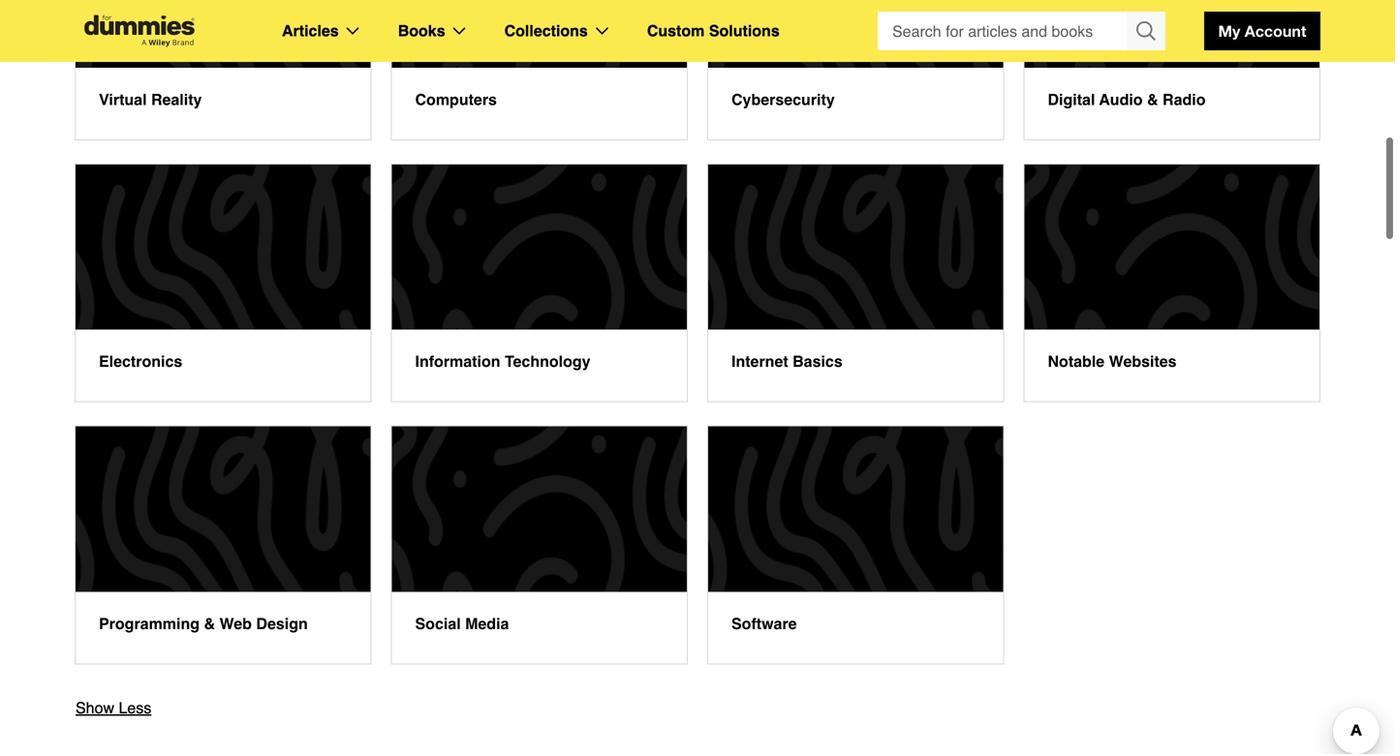Task type: describe. For each thing, give the bounding box(es) containing it.
virtual reality image
[[76, 0, 371, 68]]

social
[[415, 615, 461, 633]]

social media
[[415, 615, 509, 633]]

open collections list image
[[596, 27, 608, 35]]

virtual reality
[[99, 90, 202, 108]]

electronics
[[99, 353, 182, 371]]

internet
[[732, 353, 788, 371]]

1 horizontal spatial &
[[1147, 90, 1159, 108]]

media
[[465, 615, 509, 633]]

digital audio & radio image
[[1025, 0, 1320, 68]]

0 horizontal spatial &
[[204, 615, 215, 633]]

digital audio & radio
[[1048, 90, 1206, 108]]

computers
[[415, 90, 497, 108]]

less
[[119, 700, 151, 718]]

Search for articles and books text field
[[878, 12, 1129, 50]]

logo image
[[75, 15, 204, 47]]

information technology
[[415, 353, 591, 371]]

computers image
[[392, 0, 687, 68]]

notable websites
[[1048, 353, 1177, 371]]

articles
[[282, 22, 339, 40]]

internet basics
[[732, 353, 843, 371]]

custom solutions link
[[647, 18, 780, 44]]

notable
[[1048, 353, 1105, 371]]

open article categories image
[[347, 27, 359, 35]]

custom
[[647, 22, 705, 40]]

radio
[[1163, 90, 1206, 108]]

internet basics image
[[708, 165, 1003, 330]]

open book categories image
[[453, 27, 466, 35]]

cybersecurity image
[[708, 0, 1003, 68]]

my
[[1219, 22, 1241, 40]]

collections
[[504, 22, 588, 40]]



Task type: vqa. For each thing, say whether or not it's contained in the screenshot.
following:
no



Task type: locate. For each thing, give the bounding box(es) containing it.
virtual reality link
[[75, 0, 372, 140], [75, 0, 372, 140]]

notable websites link
[[1024, 164, 1321, 403], [1024, 164, 1321, 403]]

technology
[[505, 353, 591, 371]]

show
[[76, 700, 114, 718]]

close this dialog image
[[1366, 676, 1386, 696]]

software
[[732, 615, 797, 633]]

account
[[1245, 22, 1307, 40]]

show less button
[[75, 696, 152, 721]]

electronics link
[[75, 164, 372, 403], [75, 164, 372, 403]]

& left web
[[204, 615, 215, 633]]

design
[[256, 615, 308, 633]]

information technology image
[[392, 165, 687, 330]]

my account link
[[1205, 12, 1321, 50]]

custom solutions
[[647, 22, 780, 40]]

social media image
[[392, 427, 687, 593]]

digital
[[1048, 90, 1095, 108]]

programming & web design
[[99, 615, 308, 633]]

information technology link
[[391, 164, 688, 403], [391, 164, 688, 403]]

&
[[1147, 90, 1159, 108], [204, 615, 215, 633]]

websites
[[1109, 353, 1177, 371]]

show less
[[76, 700, 151, 718]]

books
[[398, 22, 445, 40]]

social media link
[[391, 426, 688, 665], [391, 426, 688, 665]]

cybersecurity
[[732, 90, 835, 108]]

1 vertical spatial &
[[204, 615, 215, 633]]

notable websites image
[[1025, 165, 1320, 330]]

information
[[415, 353, 501, 371]]

audio
[[1099, 90, 1143, 108]]

programming & web design image
[[76, 427, 371, 593]]

basics
[[793, 353, 843, 371]]

internet basics link
[[707, 164, 1004, 403], [707, 164, 1004, 403]]

my account
[[1219, 22, 1307, 40]]

electronics image
[[76, 165, 371, 330]]

reality
[[151, 90, 202, 108]]

web
[[219, 615, 252, 633]]

computers link
[[391, 0, 688, 140], [391, 0, 688, 140]]

digital audio & radio link
[[1024, 0, 1321, 140], [1024, 0, 1321, 140]]

solutions
[[709, 22, 780, 40]]

programming & web design link
[[75, 426, 372, 665], [75, 426, 372, 665]]

group
[[878, 12, 1166, 50]]

software image
[[708, 427, 1003, 593]]

virtual
[[99, 90, 147, 108]]

& left radio
[[1147, 90, 1159, 108]]

0 vertical spatial &
[[1147, 90, 1159, 108]]

programming
[[99, 615, 200, 633]]

software link
[[707, 426, 1004, 665], [707, 426, 1004, 665]]

cybersecurity link
[[707, 0, 1004, 140], [707, 0, 1004, 140]]



